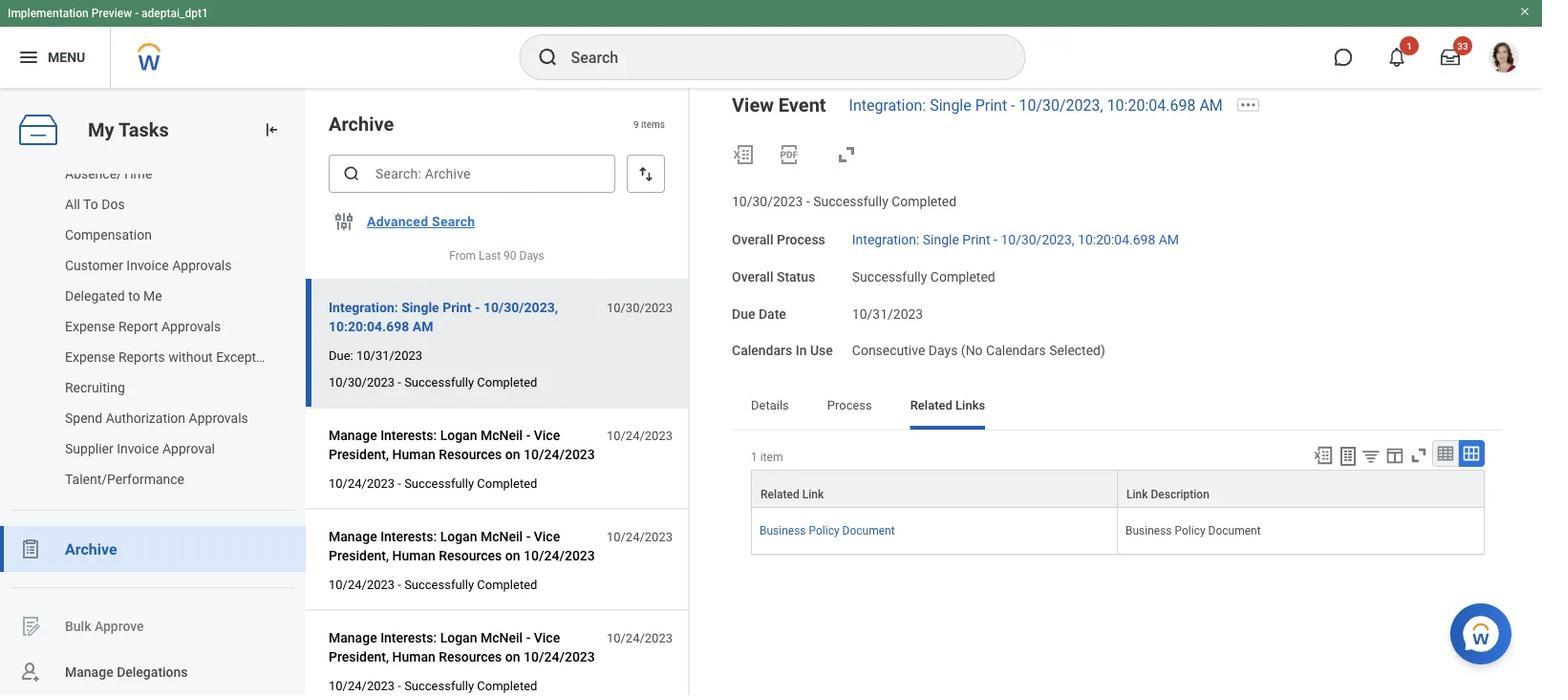 Task type: locate. For each thing, give the bounding box(es) containing it.
1 resources from the top
[[439, 447, 502, 463]]

10/24/2023 - successfully completed for 2nd manage interests: logan mcneil - vice president, human resources on 10/24/2023 button
[[329, 578, 538, 592]]

absence/time button
[[0, 159, 287, 189]]

expense up recruiting
[[65, 349, 115, 365]]

2 vertical spatial 10/30/2023
[[329, 375, 395, 390]]

all
[[65, 196, 80, 212]]

0 vertical spatial invoice
[[127, 258, 169, 273]]

2 manage interests: logan mcneil - vice president, human resources on 10/24/2023 button from the top
[[329, 526, 596, 568]]

approvals for customer invoice approvals
[[172, 258, 232, 273]]

1 vertical spatial export to excel image
[[1313, 445, 1334, 466]]

table image
[[1437, 444, 1456, 463]]

row
[[751, 470, 1486, 509], [751, 508, 1486, 555]]

invoice inside button
[[127, 258, 169, 273]]

menu
[[48, 49, 85, 65]]

1 business from the left
[[760, 525, 806, 538]]

interests:
[[381, 428, 437, 444], [381, 529, 437, 545], [381, 631, 437, 646]]

1 vertical spatial 10/31/2023
[[357, 349, 423, 363]]

invoice down spend authorization approvals "button"
[[117, 441, 159, 457]]

my tasks
[[88, 119, 169, 141]]

0 horizontal spatial 1
[[751, 451, 758, 464]]

related for related link
[[761, 488, 800, 502]]

0 vertical spatial president,
[[329, 447, 389, 463]]

document down description
[[1209, 525, 1261, 538]]

1 vertical spatial days
[[929, 343, 958, 359]]

3 interests: from the top
[[381, 631, 437, 646]]

10/24/2023 - successfully completed for 1st manage interests: logan mcneil - vice president, human resources on 10/24/2023 button from the top
[[329, 477, 538, 491]]

search image
[[342, 164, 361, 184]]

3 president, from the top
[[329, 650, 389, 665]]

1 mcneil from the top
[[481, 428, 523, 444]]

invoice
[[127, 258, 169, 273], [117, 441, 159, 457]]

2 vertical spatial integration: single print - 10/30/2023, 10:20:04.698 am
[[329, 300, 558, 335]]

1 logan from the top
[[440, 428, 477, 444]]

single
[[930, 96, 972, 114], [923, 232, 960, 248], [402, 300, 439, 316]]

1 horizontal spatial calendars
[[987, 343, 1047, 359]]

approvals inside button
[[172, 258, 232, 273]]

0 horizontal spatial calendars
[[732, 343, 793, 359]]

0 vertical spatial manage interests: logan mcneil - vice president, human resources on 10/24/2023 button
[[329, 425, 596, 467]]

0 vertical spatial 10/30/2023,
[[1019, 96, 1104, 114]]

2 vertical spatial vice
[[534, 631, 560, 646]]

1 link from the left
[[803, 488, 824, 502]]

0 horizontal spatial am
[[413, 319, 433, 335]]

1 vertical spatial 10:20:04.698
[[1078, 232, 1156, 248]]

10/30/2023, inside integration: single print - 10/30/2023, 10:20:04.698 am
[[484, 300, 558, 316]]

0 vertical spatial manage interests: logan mcneil - vice president, human resources on 10/24/2023
[[329, 428, 595, 463]]

process up status
[[777, 232, 826, 248]]

1 vertical spatial process
[[828, 398, 873, 412]]

1 business policy document from the left
[[760, 525, 895, 538]]

archive inside button
[[65, 541, 117, 559]]

1 vertical spatial related
[[761, 488, 800, 502]]

0 vertical spatial 1
[[1407, 40, 1413, 52]]

3 on from the top
[[505, 650, 521, 665]]

1 right notifications large 'icon'
[[1407, 40, 1413, 52]]

calendars down due date
[[732, 343, 793, 359]]

0 horizontal spatial business
[[760, 525, 806, 538]]

manage interests: logan mcneil - vice president, human resources on 10/24/2023 button
[[329, 425, 596, 467], [329, 526, 596, 568], [329, 627, 596, 669]]

invoice inside button
[[117, 441, 159, 457]]

1 vertical spatial 10/30/2023
[[607, 301, 673, 315]]

2 vertical spatial integration:
[[329, 300, 398, 316]]

1 overall from the top
[[732, 232, 774, 248]]

calendars in use
[[732, 343, 833, 359]]

calendars right (no
[[987, 343, 1047, 359]]

0 vertical spatial am
[[1200, 96, 1223, 114]]

2 vertical spatial human
[[392, 650, 436, 665]]

1 vertical spatial expense
[[65, 349, 115, 365]]

1 horizontal spatial business
[[1126, 525, 1172, 538]]

1 horizontal spatial days
[[929, 343, 958, 359]]

10/24/2023
[[607, 429, 673, 443], [524, 447, 595, 463], [329, 477, 395, 491], [607, 530, 673, 544], [524, 548, 595, 564], [329, 578, 395, 592], [607, 631, 673, 646], [524, 650, 595, 665], [329, 679, 395, 694]]

10/31/2023
[[852, 306, 924, 322], [357, 349, 423, 363]]

1 vertical spatial integration:
[[852, 232, 920, 248]]

link left description
[[1127, 488, 1149, 502]]

2 vertical spatial print
[[443, 300, 472, 316]]

business
[[760, 525, 806, 538], [1126, 525, 1172, 538]]

0 vertical spatial mcneil
[[481, 428, 523, 444]]

10:20:04.698 inside the integration: single print - 10/30/2023, 10:20:04.698 am button
[[329, 319, 409, 335]]

0 horizontal spatial related
[[761, 488, 800, 502]]

process down 'use'
[[828, 398, 873, 412]]

2 horizontal spatial am
[[1200, 96, 1223, 114]]

business policy document down related link
[[760, 525, 895, 538]]

interests: for 1st manage interests: logan mcneil - vice president, human resources on 10/24/2023 button from the top
[[381, 428, 437, 444]]

am
[[1200, 96, 1223, 114], [1159, 232, 1180, 248], [413, 319, 433, 335]]

document down related link column header
[[843, 525, 895, 538]]

mcneil
[[481, 428, 523, 444], [481, 529, 523, 545], [481, 631, 523, 646]]

overall status element
[[852, 258, 996, 286]]

related left links
[[911, 398, 953, 412]]

10/31/2023 right due:
[[357, 349, 423, 363]]

2 vertical spatial am
[[413, 319, 433, 335]]

successfully
[[814, 194, 889, 210], [852, 269, 928, 285], [404, 375, 474, 390], [404, 477, 474, 491], [404, 578, 474, 592], [404, 679, 474, 694]]

1 document from the left
[[843, 525, 895, 538]]

export to excel image for view printable version (pdf) icon
[[732, 143, 755, 166]]

business policy document
[[760, 525, 895, 538], [1126, 525, 1261, 538]]

days left (no
[[929, 343, 958, 359]]

2 vertical spatial 10/30/2023,
[[484, 300, 558, 316]]

2 vertical spatial single
[[402, 300, 439, 316]]

2 interests: from the top
[[381, 529, 437, 545]]

business inside business policy document link
[[760, 525, 806, 538]]

bulk approve link
[[0, 604, 306, 650]]

2 vertical spatial on
[[505, 650, 521, 665]]

3 manage interests: logan mcneil - vice president, human resources on 10/24/2023 button from the top
[[329, 627, 596, 669]]

due
[[732, 306, 756, 322]]

business down related link
[[760, 525, 806, 538]]

10/31/2023 up consecutive
[[852, 306, 924, 322]]

item list element
[[306, 88, 690, 696]]

completed
[[892, 194, 957, 210], [931, 269, 996, 285], [477, 375, 538, 390], [477, 477, 538, 491], [477, 578, 538, 592], [477, 679, 538, 694]]

2 on from the top
[[505, 548, 521, 564]]

business policy document link
[[760, 521, 895, 538]]

manage interests: logan mcneil - vice president, human resources on 10/24/2023
[[329, 428, 595, 463], [329, 529, 595, 564], [329, 631, 595, 665]]

3 manage interests: logan mcneil - vice president, human resources on 10/24/2023 from the top
[[329, 631, 595, 665]]

process
[[777, 232, 826, 248], [828, 398, 873, 412]]

0 horizontal spatial days
[[520, 249, 545, 263]]

0 vertical spatial print
[[976, 96, 1008, 114]]

vice
[[534, 428, 560, 444], [534, 529, 560, 545], [534, 631, 560, 646]]

1 horizontal spatial 10/31/2023
[[852, 306, 924, 322]]

0 horizontal spatial business policy document
[[760, 525, 895, 538]]

1 horizontal spatial fullscreen image
[[1409, 445, 1430, 466]]

integration: single print - 10/30/2023, 10:20:04.698 am inside button
[[329, 300, 558, 335]]

10/30/2023
[[732, 194, 803, 210], [607, 301, 673, 315], [329, 375, 395, 390]]

1 vertical spatial 10/30/2023 - successfully completed
[[329, 375, 538, 390]]

1 horizontal spatial 1
[[1407, 40, 1413, 52]]

-
[[135, 7, 139, 20], [1011, 96, 1016, 114], [807, 194, 810, 210], [994, 232, 998, 248], [475, 300, 480, 316], [398, 375, 401, 390], [526, 428, 531, 444], [398, 477, 401, 491], [526, 529, 531, 545], [398, 578, 401, 592], [526, 631, 531, 646], [398, 679, 401, 694]]

approvals for spend authorization approvals
[[189, 411, 248, 426]]

2 row from the top
[[751, 508, 1486, 555]]

export to excel image left export to worksheets icon
[[1313, 445, 1334, 466]]

1 vertical spatial single
[[923, 232, 960, 248]]

configure image
[[333, 210, 356, 233]]

customer invoice approvals button
[[0, 250, 287, 281]]

archive
[[329, 113, 394, 135], [65, 541, 117, 559]]

view
[[732, 94, 774, 116]]

last
[[479, 249, 501, 263]]

3 mcneil from the top
[[481, 631, 523, 646]]

toolbar
[[1305, 440, 1486, 470]]

days
[[520, 249, 545, 263], [929, 343, 958, 359]]

document inside business policy document link
[[843, 525, 895, 538]]

approvals inside "button"
[[189, 411, 248, 426]]

approvals down 'compensation' button
[[172, 258, 232, 273]]

expense reports without exceptions
[[65, 349, 281, 365]]

0 vertical spatial approvals
[[172, 258, 232, 273]]

link
[[803, 488, 824, 502], [1127, 488, 1149, 502]]

links
[[956, 398, 986, 412]]

integration: up due: 10/31/2023
[[329, 300, 398, 316]]

0 horizontal spatial process
[[777, 232, 826, 248]]

0 horizontal spatial link
[[803, 488, 824, 502]]

1 vertical spatial logan
[[440, 529, 477, 545]]

1 for 1
[[1407, 40, 1413, 52]]

3 resources from the top
[[439, 650, 502, 665]]

integration: up the 'overall status' element
[[852, 232, 920, 248]]

0 horizontal spatial export to excel image
[[732, 143, 755, 166]]

link description
[[1127, 488, 1210, 502]]

overall up "overall status"
[[732, 232, 774, 248]]

1 vertical spatial manage interests: logan mcneil - vice president, human resources on 10/24/2023
[[329, 529, 595, 564]]

policy down description
[[1175, 525, 1206, 538]]

1 10/24/2023 - successfully completed from the top
[[329, 477, 538, 491]]

2 horizontal spatial 10/30/2023
[[732, 194, 803, 210]]

0 vertical spatial 10/31/2023
[[852, 306, 924, 322]]

due date
[[732, 306, 787, 322]]

0 vertical spatial integration: single print - 10/30/2023, 10:20:04.698 am
[[849, 96, 1223, 114]]

invoice down 'compensation' button
[[127, 258, 169, 273]]

print inside integration: single print - 10/30/2023, 10:20:04.698 am "link"
[[963, 232, 991, 248]]

list
[[0, 159, 306, 495]]

1 vertical spatial human
[[392, 548, 436, 564]]

10:20:04.698 for view event
[[1108, 96, 1196, 114]]

select to filter grid data image
[[1361, 446, 1382, 466]]

fullscreen image right click to view/edit grid preferences icon
[[1409, 445, 1430, 466]]

0 horizontal spatial fullscreen image
[[835, 143, 858, 166]]

2 vertical spatial logan
[[440, 631, 477, 646]]

approvals inside button
[[162, 319, 221, 335]]

overall up due date
[[732, 269, 774, 285]]

archive up search image
[[329, 113, 394, 135]]

1 inside button
[[1407, 40, 1413, 52]]

description
[[1151, 488, 1210, 502]]

1 horizontal spatial process
[[828, 398, 873, 412]]

1 row from the top
[[751, 470, 1486, 509]]

overall for overall process
[[732, 232, 774, 248]]

2 vertical spatial 10:20:04.698
[[329, 319, 409, 335]]

1 expense from the top
[[65, 319, 115, 335]]

fullscreen image
[[835, 143, 858, 166], [1409, 445, 1430, 466]]

0 vertical spatial days
[[520, 249, 545, 263]]

related down item
[[761, 488, 800, 502]]

print for view event
[[976, 96, 1008, 114]]

1 interests: from the top
[[381, 428, 437, 444]]

expense
[[65, 319, 115, 335], [65, 349, 115, 365]]

integration: right the event
[[849, 96, 927, 114]]

2 document from the left
[[1209, 525, 1261, 538]]

0 vertical spatial overall
[[732, 232, 774, 248]]

integration: single print - 10/30/2023, 10:20:04.698 am
[[849, 96, 1223, 114], [852, 232, 1180, 248], [329, 300, 558, 335]]

1 vertical spatial president,
[[329, 548, 389, 564]]

approvals up without
[[162, 319, 221, 335]]

advanced search button
[[359, 203, 483, 241]]

1 horizontal spatial 10/30/2023 - successfully completed
[[732, 194, 957, 210]]

my tasks element
[[0, 88, 306, 696]]

2 mcneil from the top
[[481, 529, 523, 545]]

2 vertical spatial manage interests: logan mcneil - vice president, human resources on 10/24/2023
[[329, 631, 595, 665]]

single inside "link"
[[923, 232, 960, 248]]

10/30/2023 - successfully completed down due: 10/31/2023
[[329, 375, 538, 390]]

approve
[[95, 619, 144, 635]]

0 vertical spatial integration:
[[849, 96, 927, 114]]

report
[[119, 319, 158, 335]]

related for related links
[[911, 398, 953, 412]]

print
[[976, 96, 1008, 114], [963, 232, 991, 248], [443, 300, 472, 316]]

1 horizontal spatial 10/30/2023
[[607, 301, 673, 315]]

export to excel image for export to worksheets icon
[[1313, 445, 1334, 466]]

expand table image
[[1463, 444, 1482, 463]]

days right "90"
[[520, 249, 545, 263]]

1 horizontal spatial archive
[[329, 113, 394, 135]]

1 vice from the top
[[534, 428, 560, 444]]

2 link from the left
[[1127, 488, 1149, 502]]

0 vertical spatial 10/24/2023 - successfully completed
[[329, 477, 538, 491]]

10/30/2023, for event
[[1019, 96, 1104, 114]]

0 vertical spatial resources
[[439, 447, 502, 463]]

approvals up approval
[[189, 411, 248, 426]]

0 vertical spatial vice
[[534, 428, 560, 444]]

1 horizontal spatial export to excel image
[[1313, 445, 1334, 466]]

1 horizontal spatial am
[[1159, 232, 1180, 248]]

2 vertical spatial manage interests: logan mcneil - vice president, human resources on 10/24/2023 button
[[329, 627, 596, 669]]

2 10/24/2023 - successfully completed from the top
[[329, 578, 538, 592]]

0 horizontal spatial 10/31/2023
[[357, 349, 423, 363]]

- inside integration: single print - 10/30/2023, 10:20:04.698 am "link"
[[994, 232, 998, 248]]

business policy document down description
[[1126, 525, 1261, 538]]

1 vertical spatial mcneil
[[481, 529, 523, 545]]

logan for 2nd manage interests: logan mcneil - vice president, human resources on 10/24/2023 button
[[440, 529, 477, 545]]

0 vertical spatial integration: single print - 10/30/2023, 10:20:04.698 am link
[[849, 96, 1223, 114]]

1 manage interests: logan mcneil - vice president, human resources on 10/24/2023 from the top
[[329, 428, 595, 463]]

1 vertical spatial on
[[505, 548, 521, 564]]

1 vertical spatial overall
[[732, 269, 774, 285]]

0 horizontal spatial archive
[[65, 541, 117, 559]]

10/30/2023 - successfully completed down view printable version (pdf) icon
[[732, 194, 957, 210]]

export to excel image left view printable version (pdf) icon
[[732, 143, 755, 166]]

1 horizontal spatial document
[[1209, 525, 1261, 538]]

click to view/edit grid preferences image
[[1385, 445, 1406, 466]]

delegations
[[117, 665, 188, 681]]

10/30/2023 - successfully completed
[[732, 194, 957, 210], [329, 375, 538, 390]]

0 horizontal spatial 10/30/2023
[[329, 375, 395, 390]]

2 vertical spatial 10/24/2023 - successfully completed
[[329, 679, 538, 694]]

expense down delegated
[[65, 319, 115, 335]]

profile logan mcneil image
[[1489, 42, 1520, 77]]

related inside popup button
[[761, 488, 800, 502]]

33 button
[[1430, 36, 1473, 78]]

1 human from the top
[[392, 447, 436, 463]]

view event
[[732, 94, 827, 116]]

policy
[[809, 525, 840, 538], [1175, 525, 1206, 538]]

1 policy from the left
[[809, 525, 840, 538]]

delegated to me button
[[0, 281, 287, 312]]

related inside tab list
[[911, 398, 953, 412]]

justify image
[[17, 46, 40, 69]]

10/24/2023 - successfully completed
[[329, 477, 538, 491], [329, 578, 538, 592], [329, 679, 538, 694]]

1 vertical spatial 10/24/2023 - successfully completed
[[329, 578, 538, 592]]

2 vertical spatial interests:
[[381, 631, 437, 646]]

item
[[761, 451, 783, 464]]

2 vertical spatial approvals
[[189, 411, 248, 426]]

10:20:04.698 for overall process
[[1078, 232, 1156, 248]]

from last 90 days
[[450, 249, 545, 263]]

0 vertical spatial interests:
[[381, 428, 437, 444]]

export to excel image
[[732, 143, 755, 166], [1313, 445, 1334, 466]]

related link
[[761, 488, 824, 502]]

1 president, from the top
[[329, 447, 389, 463]]

consecutive days (no calendars selected)
[[852, 343, 1106, 359]]

10/30/2023 - successfully completed inside item list element
[[329, 375, 538, 390]]

sort image
[[637, 164, 656, 184]]

interests: for 2nd manage interests: logan mcneil - vice president, human resources on 10/24/2023 button
[[381, 529, 437, 545]]

1 horizontal spatial business policy document
[[1126, 525, 1261, 538]]

on
[[505, 447, 521, 463], [505, 548, 521, 564], [505, 650, 521, 665]]

fullscreen image right view printable version (pdf) icon
[[835, 143, 858, 166]]

1 vertical spatial archive
[[65, 541, 117, 559]]

10:20:04.698
[[1108, 96, 1196, 114], [1078, 232, 1156, 248], [329, 319, 409, 335]]

0 vertical spatial 10/30/2023
[[732, 194, 803, 210]]

integration:
[[849, 96, 927, 114], [852, 232, 920, 248], [329, 300, 398, 316]]

tab list containing details
[[732, 384, 1505, 430]]

business down link description at the bottom right
[[1126, 525, 1172, 538]]

Search: Archive text field
[[329, 155, 616, 193]]

policy down related link
[[809, 525, 840, 538]]

talent/performance button
[[0, 465, 287, 495]]

2 logan from the top
[[440, 529, 477, 545]]

1 vertical spatial resources
[[439, 548, 502, 564]]

row containing related link
[[751, 470, 1486, 509]]

1 vertical spatial integration: single print - 10/30/2023, 10:20:04.698 am
[[852, 232, 1180, 248]]

1 left item
[[751, 451, 758, 464]]

0 vertical spatial export to excel image
[[732, 143, 755, 166]]

9
[[634, 118, 639, 130]]

0 vertical spatial single
[[930, 96, 972, 114]]

inbox large image
[[1442, 48, 1461, 67]]

0 vertical spatial logan
[[440, 428, 477, 444]]

1 vertical spatial interests:
[[381, 529, 437, 545]]

1 vertical spatial am
[[1159, 232, 1180, 248]]

2 human from the top
[[392, 548, 436, 564]]

90
[[504, 249, 517, 263]]

completed inside the 'overall status' element
[[931, 269, 996, 285]]

calendars
[[732, 343, 793, 359], [987, 343, 1047, 359]]

2 overall from the top
[[732, 269, 774, 285]]

calendars in use element
[[852, 332, 1106, 360]]

0 vertical spatial human
[[392, 447, 436, 463]]

1 horizontal spatial policy
[[1175, 525, 1206, 538]]

am for event
[[1200, 96, 1223, 114]]

3 logan from the top
[[440, 631, 477, 646]]

2 expense from the top
[[65, 349, 115, 365]]

tab list
[[732, 384, 1505, 430]]

row containing business policy document
[[751, 508, 1486, 555]]

2 business from the left
[[1126, 525, 1172, 538]]

single for event
[[930, 96, 972, 114]]

3 10/24/2023 - successfully completed from the top
[[329, 679, 538, 694]]

clipboard image
[[19, 538, 42, 561]]

1 item
[[751, 451, 783, 464]]

manage
[[329, 428, 377, 444], [329, 529, 377, 545], [329, 631, 377, 646], [65, 665, 113, 681]]

link up business policy document link
[[803, 488, 824, 502]]

archive right clipboard icon
[[65, 541, 117, 559]]

to
[[128, 288, 140, 304]]

1 horizontal spatial link
[[1127, 488, 1149, 502]]



Task type: vqa. For each thing, say whether or not it's contained in the screenshot.
the top search ICON
yes



Task type: describe. For each thing, give the bounding box(es) containing it.
compensation button
[[0, 220, 287, 250]]

successfully inside the 'overall status' element
[[852, 269, 928, 285]]

transformation import image
[[262, 120, 281, 140]]

print for overall process
[[963, 232, 991, 248]]

spend authorization approvals button
[[0, 403, 287, 434]]

due: 10/31/2023
[[329, 349, 423, 363]]

integration: for event
[[849, 96, 927, 114]]

integration: single print - 10/30/2023, 10:20:04.698 am for overall process
[[852, 232, 1180, 248]]

use
[[811, 343, 833, 359]]

due:
[[329, 349, 353, 363]]

user plus image
[[19, 662, 42, 684]]

2 president, from the top
[[329, 548, 389, 564]]

0 vertical spatial 10/30/2023 - successfully completed
[[732, 194, 957, 210]]

talent/performance
[[65, 472, 185, 488]]

close environment banner image
[[1520, 6, 1531, 17]]

search image
[[537, 46, 560, 69]]

implementation preview -   adeptai_dpt1
[[8, 7, 208, 20]]

link inside popup button
[[1127, 488, 1149, 502]]

details
[[751, 398, 789, 412]]

consecutive
[[852, 343, 926, 359]]

menu button
[[0, 27, 110, 88]]

manage delegations
[[65, 665, 188, 681]]

3 human from the top
[[392, 650, 436, 665]]

1 calendars from the left
[[732, 343, 793, 359]]

related links
[[911, 398, 986, 412]]

2 resources from the top
[[439, 548, 502, 564]]

related link column header
[[751, 470, 1118, 509]]

advanced
[[367, 214, 429, 230]]

compensation
[[65, 227, 152, 243]]

search
[[432, 214, 475, 230]]

export to worksheets image
[[1337, 445, 1360, 468]]

customer invoice approvals
[[65, 258, 232, 273]]

bulk
[[65, 619, 91, 635]]

notifications large image
[[1388, 48, 1407, 67]]

10/31/2023 inside item list element
[[357, 349, 423, 363]]

1 for 1 item
[[751, 451, 758, 464]]

3 vice from the top
[[534, 631, 560, 646]]

single for process
[[923, 232, 960, 248]]

preview
[[91, 7, 132, 20]]

integration: inside button
[[329, 300, 398, 316]]

9 items
[[634, 118, 665, 130]]

1 on from the top
[[505, 447, 521, 463]]

link inside popup button
[[803, 488, 824, 502]]

view printable version (pdf) image
[[778, 143, 801, 166]]

adeptai_dpt1
[[142, 7, 208, 20]]

rename image
[[19, 616, 42, 639]]

(no
[[962, 343, 983, 359]]

overall status
[[732, 269, 816, 285]]

status
[[777, 269, 816, 285]]

expense report approvals
[[65, 319, 221, 335]]

implementation
[[8, 7, 89, 20]]

days inside item list element
[[520, 249, 545, 263]]

dos
[[102, 196, 125, 212]]

successfully completed
[[852, 269, 996, 285]]

10/30/2023, for process
[[1001, 232, 1075, 248]]

list containing absence/time
[[0, 159, 306, 495]]

expense reports without exceptions button
[[0, 342, 287, 373]]

absence/time
[[65, 166, 152, 182]]

integration: single print - 10/30/2023, 10:20:04.698 am link for process
[[852, 228, 1180, 248]]

supplier invoice approval button
[[0, 434, 287, 465]]

1 manage interests: logan mcneil - vice president, human resources on 10/24/2023 button from the top
[[329, 425, 596, 467]]

33
[[1458, 40, 1469, 52]]

invoice for customer
[[127, 258, 169, 273]]

archive button
[[0, 527, 306, 573]]

expense report approvals button
[[0, 312, 287, 342]]

spend
[[65, 411, 102, 426]]

all to dos button
[[0, 189, 287, 220]]

overall process
[[732, 232, 826, 248]]

selected)
[[1050, 343, 1106, 359]]

invoice for supplier
[[117, 441, 159, 457]]

link description button
[[1118, 471, 1485, 507]]

expense for expense report approvals
[[65, 319, 115, 335]]

2 calendars from the left
[[987, 343, 1047, 359]]

delegated to me
[[65, 288, 162, 304]]

date
[[759, 306, 787, 322]]

reports
[[119, 349, 165, 365]]

archive list
[[0, 128, 306, 696]]

delegated
[[65, 288, 125, 304]]

overall for overall status
[[732, 269, 774, 285]]

interests: for 1st manage interests: logan mcneil - vice president, human resources on 10/24/2023 button from the bottom
[[381, 631, 437, 646]]

Search Workday  search field
[[571, 36, 986, 78]]

integration: single print - 10/30/2023, 10:20:04.698 am link for event
[[849, 96, 1223, 114]]

menu banner
[[0, 0, 1543, 88]]

10/24/2023 - successfully completed for 1st manage interests: logan mcneil - vice president, human resources on 10/24/2023 button from the bottom
[[329, 679, 538, 694]]

customer
[[65, 258, 123, 273]]

2 business policy document from the left
[[1126, 525, 1261, 538]]

from
[[450, 249, 476, 263]]

manage delegations link
[[0, 650, 306, 696]]

recruiting
[[65, 380, 125, 396]]

supplier
[[65, 441, 113, 457]]

2 policy from the left
[[1175, 525, 1206, 538]]

bulk approve
[[65, 619, 144, 635]]

0 vertical spatial process
[[777, 232, 826, 248]]

am inside integration: single print - 10/30/2023, 10:20:04.698 am
[[413, 319, 433, 335]]

- inside integration: single print - 10/30/2023, 10:20:04.698 am
[[475, 300, 480, 316]]

archive inside item list element
[[329, 113, 394, 135]]

my
[[88, 119, 114, 141]]

1 vertical spatial fullscreen image
[[1409, 445, 1430, 466]]

to
[[83, 196, 98, 212]]

0 vertical spatial fullscreen image
[[835, 143, 858, 166]]

logan for 1st manage interests: logan mcneil - vice president, human resources on 10/24/2023 button from the bottom
[[440, 631, 477, 646]]

recruiting button
[[0, 373, 287, 403]]

exceptions
[[216, 349, 281, 365]]

notifications element
[[1499, 38, 1514, 54]]

without
[[168, 349, 213, 365]]

expense for expense reports without exceptions
[[65, 349, 115, 365]]

supplier invoice approval
[[65, 441, 215, 457]]

approvals for expense report approvals
[[162, 319, 221, 335]]

2 vice from the top
[[534, 529, 560, 545]]

all to dos
[[65, 196, 125, 212]]

items
[[642, 118, 665, 130]]

integration: for process
[[852, 232, 920, 248]]

tasks
[[118, 119, 169, 141]]

approval
[[162, 441, 215, 457]]

- inside menu banner
[[135, 7, 139, 20]]

integration: single print - 10/30/2023, 10:20:04.698 am button
[[329, 296, 596, 338]]

me
[[144, 288, 162, 304]]

event
[[779, 94, 827, 116]]

related link button
[[752, 471, 1117, 507]]

single inside integration: single print - 10/30/2023, 10:20:04.698 am
[[402, 300, 439, 316]]

2 manage interests: logan mcneil - vice president, human resources on 10/24/2023 from the top
[[329, 529, 595, 564]]

days inside the 'calendars in use' element
[[929, 343, 958, 359]]

logan for 1st manage interests: logan mcneil - vice president, human resources on 10/24/2023 button from the top
[[440, 428, 477, 444]]

authorization
[[106, 411, 186, 426]]

print inside integration: single print - 10/30/2023, 10:20:04.698 am
[[443, 300, 472, 316]]

in
[[796, 343, 807, 359]]

spend authorization approvals
[[65, 411, 248, 426]]

advanced search
[[367, 214, 475, 230]]

manage inside manage delegations 'link'
[[65, 665, 113, 681]]

1 button
[[1377, 36, 1420, 78]]

due date element
[[852, 295, 924, 323]]

integration: single print - 10/30/2023, 10:20:04.698 am for view event
[[849, 96, 1223, 114]]

am for process
[[1159, 232, 1180, 248]]



